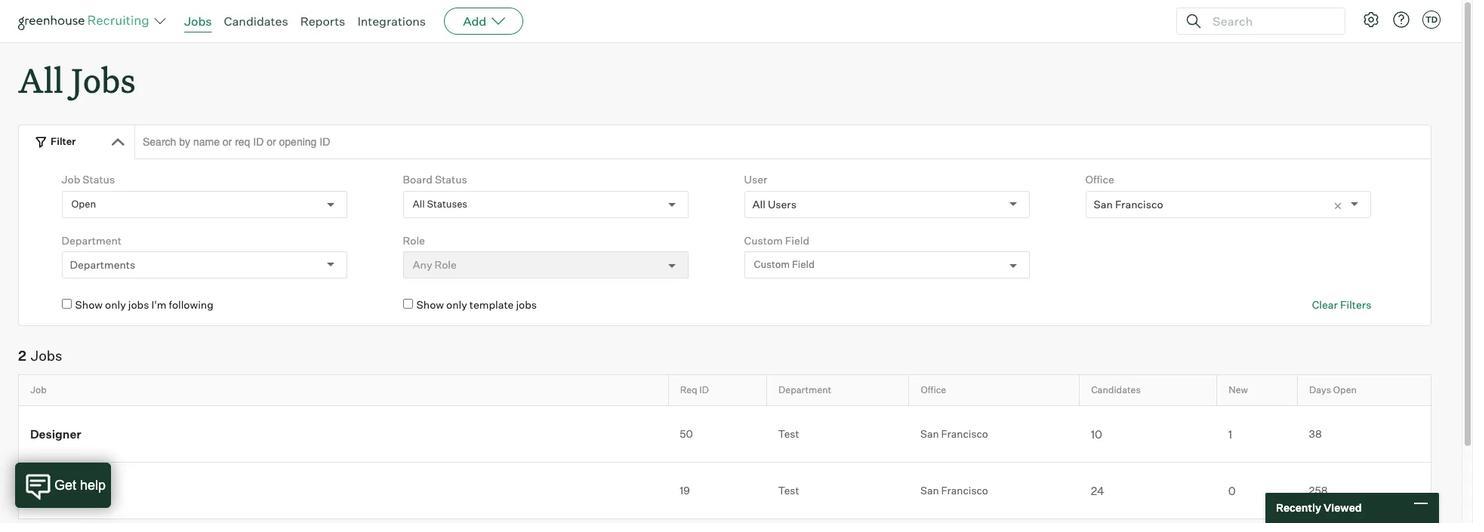 Task type: vqa. For each thing, say whether or not it's contained in the screenshot.
2
yes



Task type: locate. For each thing, give the bounding box(es) containing it.
status
[[83, 173, 115, 186], [435, 173, 467, 186]]

id
[[700, 385, 709, 396]]

0 horizontal spatial jobs
[[128, 298, 149, 311]]

1 vertical spatial custom field
[[754, 259, 815, 271]]

san francisco for 10
[[921, 427, 988, 440]]

0 horizontal spatial only
[[105, 298, 126, 311]]

custom
[[744, 234, 783, 247], [754, 259, 790, 271]]

2 vertical spatial san francisco
[[921, 484, 988, 497]]

1 vertical spatial san
[[921, 427, 939, 440]]

add
[[463, 14, 487, 29]]

candidates up 10
[[1091, 385, 1141, 396]]

1 show from the left
[[75, 298, 103, 311]]

2 status from the left
[[435, 173, 467, 186]]

2 vertical spatial francisco
[[941, 484, 988, 497]]

field
[[785, 234, 810, 247], [792, 259, 815, 271]]

recently
[[1276, 502, 1322, 515]]

status for job status
[[83, 173, 115, 186]]

san for 10
[[921, 427, 939, 440]]

all for all statuses
[[413, 198, 425, 210]]

jobs right 2
[[31, 347, 62, 364]]

jobs
[[128, 298, 149, 311], [516, 298, 537, 311]]

custom field
[[744, 234, 810, 247], [754, 259, 815, 271]]

0 horizontal spatial all
[[18, 57, 63, 102]]

job down filter
[[62, 173, 80, 186]]

francisco
[[1115, 198, 1164, 210], [941, 427, 988, 440], [941, 484, 988, 497]]

0 horizontal spatial job
[[30, 385, 47, 396]]

0 vertical spatial custom
[[744, 234, 783, 247]]

1 vertical spatial open
[[1334, 385, 1357, 396]]

open
[[71, 198, 96, 210], [1334, 385, 1357, 396]]

Search text field
[[1209, 10, 1332, 32]]

user
[[744, 173, 768, 186]]

show right show only jobs i'm following checkbox
[[75, 298, 103, 311]]

only left the template
[[446, 298, 467, 311]]

only for jobs
[[105, 298, 126, 311]]

19
[[680, 484, 690, 497]]

24 link
[[1080, 483, 1217, 499]]

1 horizontal spatial jobs
[[71, 57, 136, 102]]

test
[[778, 427, 799, 440], [778, 484, 799, 497]]

office
[[1086, 173, 1115, 186], [921, 385, 946, 396]]

custom down all users option
[[744, 234, 783, 247]]

0 link
[[1217, 483, 1298, 499]]

open down job status
[[71, 198, 96, 210]]

show
[[75, 298, 103, 311], [417, 298, 444, 311]]

viewed
[[1324, 502, 1362, 515]]

san
[[1094, 198, 1113, 210], [921, 427, 939, 440], [921, 484, 939, 497]]

1 horizontal spatial jobs
[[516, 298, 537, 311]]

custom field down all users option
[[744, 234, 810, 247]]

0 vertical spatial office
[[1086, 173, 1115, 186]]

show for show only jobs i'm following
[[75, 298, 103, 311]]

2 show from the left
[[417, 298, 444, 311]]

1 link
[[1217, 426, 1298, 442]]

0 vertical spatial open
[[71, 198, 96, 210]]

1 horizontal spatial show
[[417, 298, 444, 311]]

0 horizontal spatial department
[[62, 234, 122, 247]]

job status
[[62, 173, 115, 186]]

days open
[[1310, 385, 1357, 396]]

td button
[[1423, 11, 1441, 29]]

Search by name or req ID or opening ID text field
[[134, 125, 1432, 160]]

francisco for 10
[[941, 427, 988, 440]]

jobs
[[184, 14, 212, 29], [71, 57, 136, 102], [31, 347, 62, 364]]

board status
[[403, 173, 467, 186]]

integrations
[[358, 14, 426, 29]]

status for board status
[[435, 173, 467, 186]]

all left users
[[753, 198, 766, 210]]

2 only from the left
[[446, 298, 467, 311]]

1 test from the top
[[778, 427, 799, 440]]

1 vertical spatial department
[[779, 385, 832, 396]]

candidates
[[224, 14, 288, 29], [1091, 385, 1141, 396]]

jobs left i'm
[[128, 298, 149, 311]]

filters
[[1341, 298, 1372, 311]]

clear filters
[[1312, 298, 1372, 311]]

Show only jobs I'm following checkbox
[[62, 299, 71, 309]]

only down departments
[[105, 298, 126, 311]]

show right show only template jobs option
[[417, 298, 444, 311]]

show only template jobs
[[417, 298, 537, 311]]

1 horizontal spatial open
[[1334, 385, 1357, 396]]

board
[[403, 173, 433, 186]]

jobs down greenhouse recruiting image
[[71, 57, 136, 102]]

2 horizontal spatial all
[[753, 198, 766, 210]]

following
[[169, 298, 214, 311]]

24
[[1091, 484, 1105, 498]]

job for job status
[[62, 173, 80, 186]]

0
[[1229, 484, 1236, 498]]

all users
[[753, 198, 797, 210]]

only for template
[[446, 298, 467, 311]]

department
[[62, 234, 122, 247], [779, 385, 832, 396]]

template
[[470, 298, 514, 311]]

jobs link
[[184, 14, 212, 29]]

all down board
[[413, 198, 425, 210]]

1 horizontal spatial department
[[779, 385, 832, 396]]

0 vertical spatial test
[[778, 427, 799, 440]]

1 horizontal spatial candidates
[[1091, 385, 1141, 396]]

all statuses
[[413, 198, 468, 210]]

all
[[18, 57, 63, 102], [753, 198, 766, 210], [413, 198, 425, 210]]

statuses
[[427, 198, 468, 210]]

0 horizontal spatial show
[[75, 298, 103, 311]]

2 vertical spatial jobs
[[31, 347, 62, 364]]

2
[[18, 347, 26, 364]]

1 horizontal spatial status
[[435, 173, 467, 186]]

job
[[62, 173, 80, 186], [30, 385, 47, 396]]

0 vertical spatial candidates
[[224, 14, 288, 29]]

designer link
[[19, 426, 669, 442]]

open right days
[[1334, 385, 1357, 396]]

integrations link
[[358, 14, 426, 29]]

users
[[768, 198, 797, 210]]

jobs right the template
[[516, 298, 537, 311]]

job down 2 jobs
[[30, 385, 47, 396]]

1 only from the left
[[105, 298, 126, 311]]

0 vertical spatial jobs
[[184, 14, 212, 29]]

2 test from the top
[[778, 484, 799, 497]]

2 horizontal spatial jobs
[[184, 14, 212, 29]]

jobs left the candidates link
[[184, 14, 212, 29]]

2 jobs from the left
[[516, 298, 537, 311]]

td
[[1426, 14, 1438, 25]]

all up filter
[[18, 57, 63, 102]]

1 vertical spatial field
[[792, 259, 815, 271]]

1 jobs from the left
[[128, 298, 149, 311]]

1 horizontal spatial all
[[413, 198, 425, 210]]

50
[[680, 428, 693, 441]]

0 horizontal spatial jobs
[[31, 347, 62, 364]]

role
[[403, 234, 425, 247]]

1 vertical spatial jobs
[[71, 57, 136, 102]]

1 vertical spatial francisco
[[941, 427, 988, 440]]

0 vertical spatial job
[[62, 173, 80, 186]]

clear
[[1312, 298, 1338, 311]]

1 status from the left
[[83, 173, 115, 186]]

san francisco
[[1094, 198, 1164, 210], [921, 427, 988, 440], [921, 484, 988, 497]]

1 vertical spatial job
[[30, 385, 47, 396]]

0 horizontal spatial office
[[921, 385, 946, 396]]

req
[[680, 385, 698, 396]]

1 vertical spatial san francisco
[[921, 427, 988, 440]]

all for all users
[[753, 198, 766, 210]]

2 jobs
[[18, 347, 62, 364]]

1 vertical spatial test
[[778, 484, 799, 497]]

only
[[105, 298, 126, 311], [446, 298, 467, 311]]

0 horizontal spatial status
[[83, 173, 115, 186]]

1 horizontal spatial only
[[446, 298, 467, 311]]

258
[[1309, 484, 1328, 497]]

custom down all users
[[754, 259, 790, 271]]

candidates right jobs link
[[224, 14, 288, 29]]

custom field down users
[[754, 259, 815, 271]]

0 vertical spatial field
[[785, 234, 810, 247]]

2 vertical spatial san
[[921, 484, 939, 497]]

1 vertical spatial candidates
[[1091, 385, 1141, 396]]

1 horizontal spatial job
[[62, 173, 80, 186]]



Task type: describe. For each thing, give the bounding box(es) containing it.
filter
[[51, 135, 76, 147]]

add button
[[444, 8, 524, 35]]

test for 10
[[778, 427, 799, 440]]

san for 24
[[921, 484, 939, 497]]

1
[[1229, 427, 1233, 442]]

req id
[[680, 385, 709, 396]]

0 horizontal spatial open
[[71, 198, 96, 210]]

0 vertical spatial francisco
[[1115, 198, 1164, 210]]

recently viewed
[[1276, 502, 1362, 515]]

test
[[30, 484, 62, 499]]

0 horizontal spatial candidates
[[224, 14, 288, 29]]

show for show only template jobs
[[417, 298, 444, 311]]

0 vertical spatial san
[[1094, 198, 1113, 210]]

td button
[[1420, 8, 1444, 32]]

days
[[1310, 385, 1332, 396]]

1 vertical spatial office
[[921, 385, 946, 396]]

10
[[1091, 427, 1103, 442]]

francisco for 24
[[941, 484, 988, 497]]

1 horizontal spatial office
[[1086, 173, 1115, 186]]

clear value image
[[1333, 201, 1344, 211]]

10 link
[[1080, 426, 1217, 442]]

0 vertical spatial san francisco
[[1094, 198, 1164, 210]]

show only jobs i'm following
[[75, 298, 214, 311]]

san francisco option
[[1094, 198, 1164, 210]]

reports
[[300, 14, 345, 29]]

0 vertical spatial custom field
[[744, 234, 810, 247]]

test for 24
[[778, 484, 799, 497]]

reports link
[[300, 14, 345, 29]]

i'm
[[151, 298, 167, 311]]

Show only template jobs checkbox
[[403, 299, 413, 309]]

new
[[1229, 385, 1248, 396]]

greenhouse recruiting image
[[18, 12, 154, 30]]

configure image
[[1363, 11, 1381, 29]]

clear value element
[[1333, 192, 1351, 217]]

all for all jobs
[[18, 57, 63, 102]]

job for job
[[30, 385, 47, 396]]

1 vertical spatial custom
[[754, 259, 790, 271]]

0 vertical spatial department
[[62, 234, 122, 247]]

test link
[[19, 482, 669, 499]]

jobs for 2 jobs
[[31, 347, 62, 364]]

clear filters link
[[1312, 298, 1372, 312]]

departments
[[70, 258, 135, 271]]

all jobs
[[18, 57, 136, 102]]

jobs for all jobs
[[71, 57, 136, 102]]

all users option
[[753, 198, 797, 210]]

designer
[[30, 428, 81, 442]]

san francisco for 24
[[921, 484, 988, 497]]

38
[[1309, 427, 1322, 440]]

candidates link
[[224, 14, 288, 29]]



